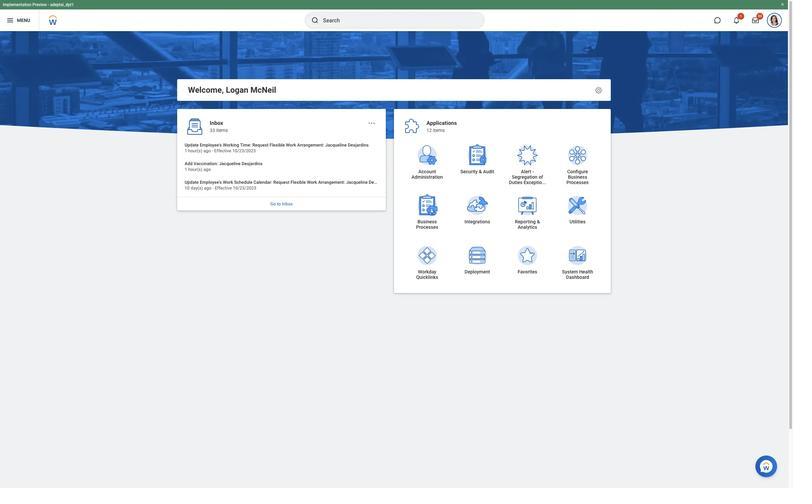 Task type: locate. For each thing, give the bounding box(es) containing it.
employee's up vaccination:
[[200, 143, 222, 148]]

0 horizontal spatial work
[[223, 180, 233, 185]]

-
[[48, 2, 49, 7], [212, 149, 213, 154], [533, 169, 534, 175], [213, 186, 214, 191]]

items for applications
[[433, 128, 445, 133]]

flexible right 'time:'
[[270, 143, 285, 148]]

favorites
[[518, 269, 537, 275]]

0 horizontal spatial processes
[[416, 225, 438, 230]]

inbox right 'to'
[[282, 202, 293, 207]]

- right alert
[[533, 169, 534, 175]]

1 employee's from the top
[[200, 143, 222, 148]]

0 vertical spatial processes
[[567, 180, 589, 185]]

1 right the notifications large image
[[740, 14, 742, 18]]

business processes
[[416, 219, 438, 230]]

33 left profile logan mcneil image
[[758, 14, 762, 18]]

jacqueline
[[325, 143, 347, 148], [219, 161, 241, 166], [346, 180, 368, 185]]

2 employee's from the top
[[200, 180, 222, 185]]

update inside update employee's working time: request flexible work arrangement: jacqueline desjardins 1 hour(s) ago -  effective 10/23/2023
[[185, 143, 199, 148]]

1 horizontal spatial items
[[433, 128, 445, 133]]

arrangement: inside "update employee's work schedule calendar: request flexible work arrangement: jacqueline desjardins 10 day(s) ago -  effective 10/23/2023"
[[318, 180, 345, 185]]

1 hour(s) from the top
[[188, 149, 202, 154]]

favorites link
[[503, 237, 553, 287]]

1 vertical spatial &
[[537, 219, 540, 225]]

items inside applications 12 items
[[433, 128, 445, 133]]

1 vertical spatial ago
[[203, 167, 211, 172]]

ago inside add vaccination: jacqueline desjardins 1 hour(s) ago
[[203, 167, 211, 172]]

1 horizontal spatial request
[[273, 180, 290, 185]]

2 update from the top
[[185, 180, 199, 185]]

dashboard
[[566, 275, 589, 280]]

0 vertical spatial &
[[479, 169, 482, 175]]

2 vertical spatial ago
[[204, 186, 211, 191]]

0 vertical spatial effective
[[214, 149, 231, 154]]

1 vertical spatial 10/23/2023
[[233, 186, 256, 191]]

10/23/2023 inside "update employee's work schedule calendar: request flexible work arrangement: jacqueline desjardins 10 day(s) ago -  effective 10/23/2023"
[[233, 186, 256, 191]]

items up working
[[216, 128, 228, 133]]

1 up add
[[185, 149, 187, 154]]

2 vertical spatial jacqueline
[[346, 180, 368, 185]]

effective down add vaccination: jacqueline desjardins 1 hour(s) ago
[[215, 186, 232, 191]]

hour(s)
[[188, 149, 202, 154], [188, 167, 202, 172]]

- inside alert - segregation of duties exceptio ...
[[533, 169, 534, 175]]

employee's inside "update employee's work schedule calendar: request flexible work arrangement: jacqueline desjardins 10 day(s) ago -  effective 10/23/2023"
[[200, 180, 222, 185]]

0 vertical spatial 33
[[758, 14, 762, 18]]

1 horizontal spatial work
[[286, 143, 296, 148]]

security
[[460, 169, 478, 175]]

0 vertical spatial 1
[[740, 14, 742, 18]]

1 vertical spatial request
[[273, 180, 290, 185]]

1 vertical spatial flexible
[[291, 180, 306, 185]]

update up add
[[185, 143, 199, 148]]

0 vertical spatial flexible
[[270, 143, 285, 148]]

request right calendar:
[[273, 180, 290, 185]]

0 vertical spatial hour(s)
[[188, 149, 202, 154]]

1 vertical spatial inbox
[[282, 202, 293, 207]]

Search Workday  search field
[[323, 13, 470, 28]]

work
[[286, 143, 296, 148], [223, 180, 233, 185], [307, 180, 317, 185]]

hour(s) down add
[[188, 167, 202, 172]]

inbox
[[210, 120, 223, 126], [282, 202, 293, 207]]

flexible up go to inbox button
[[291, 180, 306, 185]]

close environment banner image
[[781, 2, 785, 6]]

0 vertical spatial inbox
[[210, 120, 223, 126]]

1 vertical spatial business
[[418, 219, 437, 225]]

33
[[758, 14, 762, 18], [210, 128, 215, 133]]

flexible inside "update employee's work schedule calendar: request flexible work arrangement: jacqueline desjardins 10 day(s) ago -  effective 10/23/2023"
[[291, 180, 306, 185]]

1 horizontal spatial flexible
[[291, 180, 306, 185]]

processes
[[567, 180, 589, 185], [416, 225, 438, 230]]

ago inside update employee's working time: request flexible work arrangement: jacqueline desjardins 1 hour(s) ago -  effective 10/23/2023
[[203, 149, 211, 154]]

- right preview
[[48, 2, 49, 7]]

update for hour(s)
[[185, 143, 199, 148]]

security & audit
[[460, 169, 494, 175]]

configure
[[567, 169, 588, 175]]

adeptai_dpt1
[[50, 2, 74, 7]]

hour(s) inside add vaccination: jacqueline desjardins 1 hour(s) ago
[[188, 167, 202, 172]]

desjardins
[[348, 143, 369, 148], [242, 161, 263, 166], [369, 180, 390, 185]]

1 items from the left
[[216, 128, 228, 133]]

1 vertical spatial 33
[[210, 128, 215, 133]]

& for audit
[[479, 169, 482, 175]]

0 vertical spatial update
[[185, 143, 199, 148]]

items down applications
[[433, 128, 445, 133]]

0 vertical spatial ago
[[203, 149, 211, 154]]

1 vertical spatial jacqueline
[[219, 161, 241, 166]]

effective
[[214, 149, 231, 154], [215, 186, 232, 191]]

request
[[252, 143, 269, 148], [273, 180, 290, 185]]

- inside "update employee's work schedule calendar: request flexible work arrangement: jacqueline desjardins 10 day(s) ago -  effective 10/23/2023"
[[213, 186, 214, 191]]

desjardins inside "update employee's work schedule calendar: request flexible work arrangement: jacqueline desjardins 10 day(s) ago -  effective 10/23/2023"
[[369, 180, 390, 185]]

0 vertical spatial jacqueline
[[325, 143, 347, 148]]

1 horizontal spatial &
[[537, 219, 540, 225]]

items
[[216, 128, 228, 133], [433, 128, 445, 133]]

1
[[740, 14, 742, 18], [185, 149, 187, 154], [185, 167, 187, 172]]

0 vertical spatial business
[[568, 175, 587, 180]]

update up 10
[[185, 180, 199, 185]]

0 horizontal spatial request
[[252, 143, 269, 148]]

0 vertical spatial desjardins
[[348, 143, 369, 148]]

33 button
[[748, 13, 763, 28]]

0 horizontal spatial 33
[[210, 128, 215, 133]]

request right 'time:'
[[252, 143, 269, 148]]

arrangement:
[[297, 143, 324, 148], [318, 180, 345, 185]]

update for 10
[[185, 180, 199, 185]]

1 vertical spatial 1
[[185, 149, 187, 154]]

implementation preview -   adeptai_dpt1
[[3, 2, 74, 7]]

add
[[185, 161, 193, 166]]

- up vaccination:
[[212, 149, 213, 154]]

hour(s) up add
[[188, 149, 202, 154]]

0 horizontal spatial inbox
[[210, 120, 223, 126]]

ago right day(s)
[[204, 186, 211, 191]]

0 vertical spatial request
[[252, 143, 269, 148]]

33 inside button
[[758, 14, 762, 18]]

desjardins inside add vaccination: jacqueline desjardins 1 hour(s) ago
[[242, 161, 263, 166]]

effective down working
[[214, 149, 231, 154]]

- inside update employee's working time: request flexible work arrangement: jacqueline desjardins 1 hour(s) ago -  effective 10/23/2023
[[212, 149, 213, 154]]

arrangement: inside update employee's working time: request flexible work arrangement: jacqueline desjardins 1 hour(s) ago -  effective 10/23/2023
[[297, 143, 324, 148]]

1 vertical spatial effective
[[215, 186, 232, 191]]

inbox inside button
[[282, 202, 293, 207]]

items inside the inbox 33 items
[[216, 128, 228, 133]]

menu banner
[[0, 0, 788, 31]]

inbox large image
[[752, 17, 759, 24]]

working
[[223, 143, 239, 148]]

- right day(s)
[[213, 186, 214, 191]]

1 button
[[729, 13, 744, 28]]

inbox up working
[[210, 120, 223, 126]]

1 vertical spatial update
[[185, 180, 199, 185]]

& for analytics
[[537, 219, 540, 225]]

0 vertical spatial employee's
[[200, 143, 222, 148]]

12
[[427, 128, 432, 133]]

33 inside the inbox 33 items
[[210, 128, 215, 133]]

time:
[[240, 143, 251, 148]]

update inside "update employee's work schedule calendar: request flexible work arrangement: jacqueline desjardins 10 day(s) ago -  effective 10/23/2023"
[[185, 180, 199, 185]]

1 vertical spatial desjardins
[[242, 161, 263, 166]]

reporting & analytics
[[515, 219, 540, 230]]

account administration
[[412, 169, 443, 180]]

ago inside "update employee's work schedule calendar: request flexible work arrangement: jacqueline desjardins 10 day(s) ago -  effective 10/23/2023"
[[204, 186, 211, 191]]

update
[[185, 143, 199, 148], [185, 180, 199, 185]]

1 down add
[[185, 167, 187, 172]]

ago
[[203, 149, 211, 154], [203, 167, 211, 172], [204, 186, 211, 191]]

10/23/2023 inside update employee's working time: request flexible work arrangement: jacqueline desjardins 1 hour(s) ago -  effective 10/23/2023
[[232, 149, 256, 154]]

0 horizontal spatial items
[[216, 128, 228, 133]]

0 vertical spatial 10/23/2023
[[232, 149, 256, 154]]

2 hour(s) from the top
[[188, 167, 202, 172]]

0 horizontal spatial flexible
[[270, 143, 285, 148]]

applications 12 items
[[427, 120, 457, 133]]

1 horizontal spatial processes
[[567, 180, 589, 185]]

33 up vaccination:
[[210, 128, 215, 133]]

0 vertical spatial arrangement:
[[297, 143, 324, 148]]

update employee's working time: request flexible work arrangement: jacqueline desjardins 1 hour(s) ago -  effective 10/23/2023
[[185, 143, 369, 154]]

10/23/2023 down 'time:'
[[232, 149, 256, 154]]

10/23/2023 down schedule
[[233, 186, 256, 191]]

desjardins inside update employee's working time: request flexible work arrangement: jacqueline desjardins 1 hour(s) ago -  effective 10/23/2023
[[348, 143, 369, 148]]

1 vertical spatial hour(s)
[[188, 167, 202, 172]]

& left 'audit'
[[479, 169, 482, 175]]

2 vertical spatial 1
[[185, 167, 187, 172]]

reporting
[[515, 219, 536, 225]]

1 horizontal spatial business
[[568, 175, 587, 180]]

1 update from the top
[[185, 143, 199, 148]]

1 vertical spatial employee's
[[200, 180, 222, 185]]

configure business processes
[[567, 169, 589, 185]]

employee's inside update employee's working time: request flexible work arrangement: jacqueline desjardins 1 hour(s) ago -  effective 10/23/2023
[[200, 143, 222, 148]]

& right reporting
[[537, 219, 540, 225]]

request inside "update employee's work schedule calendar: request flexible work arrangement: jacqueline desjardins 10 day(s) ago -  effective 10/23/2023"
[[273, 180, 290, 185]]

applications
[[427, 120, 457, 126]]

ago down vaccination:
[[203, 167, 211, 172]]

vaccination:
[[194, 161, 218, 166]]

2 items from the left
[[433, 128, 445, 133]]

quicklinks
[[416, 275, 438, 280]]

0 horizontal spatial &
[[479, 169, 482, 175]]

1 vertical spatial processes
[[416, 225, 438, 230]]

flexible
[[270, 143, 285, 148], [291, 180, 306, 185]]

day(s)
[[191, 186, 203, 191]]

business
[[568, 175, 587, 180], [418, 219, 437, 225]]

0 horizontal spatial business
[[418, 219, 437, 225]]

1 horizontal spatial 33
[[758, 14, 762, 18]]

segregation
[[512, 175, 538, 180]]

1 horizontal spatial inbox
[[282, 202, 293, 207]]

&
[[479, 169, 482, 175], [537, 219, 540, 225]]

employee's
[[200, 143, 222, 148], [200, 180, 222, 185]]

ago up vaccination:
[[203, 149, 211, 154]]

deployment
[[465, 269, 490, 275]]

10/23/2023
[[232, 149, 256, 154], [233, 186, 256, 191]]

2 vertical spatial desjardins
[[369, 180, 390, 185]]

employee's up day(s)
[[200, 180, 222, 185]]

menu
[[17, 17, 30, 23]]

1 vertical spatial arrangement:
[[318, 180, 345, 185]]

& inside reporting & analytics
[[537, 219, 540, 225]]

account
[[418, 169, 436, 175]]



Task type: vqa. For each thing, say whether or not it's contained in the screenshot.
Security
yes



Task type: describe. For each thing, give the bounding box(es) containing it.
inbox 33 items
[[210, 120, 228, 133]]

workday quicklinks
[[416, 269, 438, 280]]

health
[[579, 269, 593, 275]]

notifications large image
[[733, 17, 740, 24]]

utilities link
[[553, 186, 603, 237]]

go to inbox button
[[177, 197, 386, 211]]

preview
[[32, 2, 47, 7]]

justify image
[[6, 16, 14, 24]]

1 inside update employee's working time: request flexible work arrangement: jacqueline desjardins 1 hour(s) ago -  effective 10/23/2023
[[185, 149, 187, 154]]

1 inside add vaccination: jacqueline desjardins 1 hour(s) ago
[[185, 167, 187, 172]]

profile logan mcneil image
[[769, 15, 780, 27]]

security & audit link
[[452, 136, 503, 186]]

2 horizontal spatial work
[[307, 180, 317, 185]]

jacqueline inside update employee's working time: request flexible work arrangement: jacqueline desjardins 1 hour(s) ago -  effective 10/23/2023
[[325, 143, 347, 148]]

hour(s) inside update employee's working time: request flexible work arrangement: jacqueline desjardins 1 hour(s) ago -  effective 10/23/2023
[[188, 149, 202, 154]]

to
[[277, 202, 281, 207]]

employee's for -
[[200, 143, 222, 148]]

go to inbox
[[270, 202, 293, 207]]

...
[[542, 180, 546, 185]]

integrations
[[465, 219, 490, 225]]

business inside "business processes"
[[418, 219, 437, 225]]

1 inside 'button'
[[740, 14, 742, 18]]

duties
[[509, 180, 523, 185]]

welcome,
[[188, 85, 224, 95]]

employee's for ago
[[200, 180, 222, 185]]

request inside update employee's working time: request flexible work arrangement: jacqueline desjardins 1 hour(s) ago -  effective 10/23/2023
[[252, 143, 269, 148]]

business inside configure business processes
[[568, 175, 587, 180]]

alert - segregation of duties exceptio ...
[[509, 169, 546, 185]]

work inside update employee's working time: request flexible work arrangement: jacqueline desjardins 1 hour(s) ago -  effective 10/23/2023
[[286, 143, 296, 148]]

integrations link
[[452, 186, 503, 237]]

update employee's work schedule calendar: request flexible work arrangement: jacqueline desjardins 10 day(s) ago -  effective 10/23/2023
[[185, 180, 390, 191]]

effective inside "update employee's work schedule calendar: request flexible work arrangement: jacqueline desjardins 10 day(s) ago -  effective 10/23/2023"
[[215, 186, 232, 191]]

exceptio
[[524, 180, 542, 185]]

calendar:
[[254, 180, 272, 185]]

items for inbox
[[216, 128, 228, 133]]

go
[[270, 202, 276, 207]]

menu button
[[0, 9, 39, 31]]

mcneil
[[250, 85, 276, 95]]

flexible inside update employee's working time: request flexible work arrangement: jacqueline desjardins 1 hour(s) ago -  effective 10/23/2023
[[270, 143, 285, 148]]

- inside menu banner
[[48, 2, 49, 7]]

analytics
[[518, 225, 537, 230]]

implementation
[[3, 2, 31, 7]]

workday
[[418, 269, 437, 275]]

utilities
[[570, 219, 586, 225]]

schedule
[[234, 180, 252, 185]]

10
[[185, 186, 190, 191]]

alert
[[521, 169, 531, 175]]

related actions image
[[368, 119, 376, 127]]

add vaccination: jacqueline desjardins 1 hour(s) ago
[[185, 161, 263, 172]]

administration
[[412, 175, 443, 180]]

inbox inside the inbox 33 items
[[210, 120, 223, 126]]

of
[[539, 175, 543, 180]]

deployment link
[[452, 237, 503, 287]]

jacqueline inside "update employee's work schedule calendar: request flexible work arrangement: jacqueline desjardins 10 day(s) ago -  effective 10/23/2023"
[[346, 180, 368, 185]]

audit
[[483, 169, 494, 175]]

jacqueline inside add vaccination: jacqueline desjardins 1 hour(s) ago
[[219, 161, 241, 166]]

configure applications image
[[595, 86, 603, 95]]

system
[[562, 269, 578, 275]]

welcome, logan mcneil
[[188, 85, 276, 95]]

effective inside update employee's working time: request flexible work arrangement: jacqueline desjardins 1 hour(s) ago -  effective 10/23/2023
[[214, 149, 231, 154]]

system health dashboard
[[562, 269, 593, 280]]

search image
[[311, 16, 319, 24]]

logan
[[226, 85, 248, 95]]



